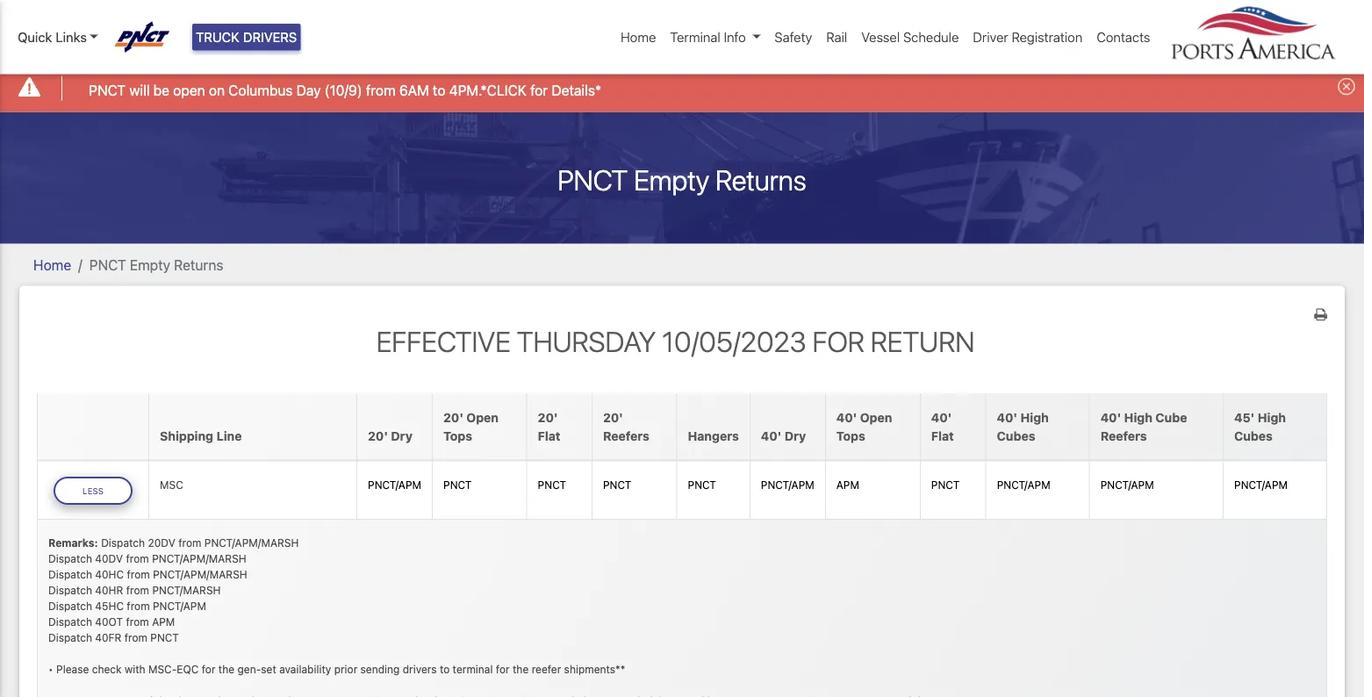 Task type: locate. For each thing, give the bounding box(es) containing it.
open inside 40' open tops
[[860, 411, 893, 425]]

2 flat from the left
[[931, 429, 954, 444]]

40' flat
[[931, 411, 954, 444]]

details*
[[552, 82, 602, 98]]

40' down for
[[837, 411, 857, 425]]

print image
[[1315, 307, 1328, 321]]

20' for 20' flat
[[538, 411, 558, 425]]

cubes inside 45' high cubes
[[1235, 429, 1273, 444]]

1 horizontal spatial empty
[[634, 163, 710, 196]]

2 dry from the left
[[785, 429, 806, 444]]

0 horizontal spatial high
[[1021, 411, 1049, 425]]

links
[[56, 29, 87, 45]]

to right drivers
[[440, 663, 450, 676]]

apm inside remarks: dispatch 20dv from pnct/apm/marsh dispatch 40dv from pnct/apm/marsh dispatch 40hc from pnct/apm/marsh dispatch 40hr from pnct/marsh dispatch 45hc from pnct/apm dispatch 40ot from apm dispatch 40fr from pnct
[[152, 616, 175, 628]]

2 reefers from the left
[[1101, 429, 1147, 444]]

apm down 40' open tops
[[837, 479, 860, 491]]

high inside 40' high cube reefers
[[1125, 411, 1153, 425]]

from right 40fr
[[124, 632, 147, 644]]

the
[[219, 663, 235, 676], [513, 663, 529, 676]]

open for 40' open tops
[[860, 411, 893, 425]]

1 horizontal spatial home link
[[614, 20, 663, 54]]

6am
[[399, 82, 429, 98]]

quick links
[[18, 29, 87, 45]]

safety link
[[768, 20, 820, 54]]

1 vertical spatial home link
[[33, 256, 71, 273]]

0 vertical spatial home
[[621, 29, 656, 45]]

1 vertical spatial home
[[33, 256, 71, 273]]

0 horizontal spatial dry
[[391, 429, 413, 444]]

2 tops from the left
[[837, 429, 866, 444]]

40' inside 40' high cube reefers
[[1101, 411, 1122, 425]]

from right 40hr
[[126, 584, 149, 597]]

0 horizontal spatial returns
[[174, 256, 223, 273]]

10/05/2023
[[662, 325, 807, 358]]

cubes down 45' at the bottom of the page
[[1235, 429, 1273, 444]]

driver registration link
[[966, 20, 1090, 54]]

dry for 40' dry
[[785, 429, 806, 444]]

0 horizontal spatial the
[[219, 663, 235, 676]]

tops for 40'
[[837, 429, 866, 444]]

dry left 40' open tops
[[785, 429, 806, 444]]

home link
[[614, 20, 663, 54], [33, 256, 71, 273]]

1 horizontal spatial open
[[860, 411, 893, 425]]

the left reefer
[[513, 663, 529, 676]]

open left 40' flat
[[860, 411, 893, 425]]

cubes right 40' flat
[[997, 429, 1036, 444]]

pnct/apm down 40' dry
[[761, 479, 815, 491]]

reefers inside 40' high cube reefers
[[1101, 429, 1147, 444]]

40hc
[[95, 569, 124, 581]]

the left gen-
[[219, 663, 235, 676]]

pnct inside remarks: dispatch 20dv from pnct/apm/marsh dispatch 40dv from pnct/apm/marsh dispatch 40hc from pnct/apm/marsh dispatch 40hr from pnct/marsh dispatch 45hc from pnct/apm dispatch 40ot from apm dispatch 40fr from pnct
[[150, 632, 179, 644]]

pnct will be open on columbus day (10/9) from 6am to 4pm.*click for details*
[[89, 82, 602, 98]]

open
[[467, 411, 499, 425], [860, 411, 893, 425]]

1 horizontal spatial reefers
[[1101, 429, 1147, 444]]

20' flat
[[538, 411, 561, 444]]

terminal
[[670, 29, 721, 45]]

terminal
[[453, 663, 493, 676]]

driver registration
[[973, 29, 1083, 45]]

1 horizontal spatial high
[[1125, 411, 1153, 425]]

to
[[433, 82, 446, 98], [440, 663, 450, 676]]

20'
[[443, 411, 464, 425], [538, 411, 558, 425], [603, 411, 623, 425], [368, 429, 388, 444]]

0 vertical spatial home link
[[614, 20, 663, 54]]

flat for 20' flat
[[538, 429, 561, 444]]

40' high cube reefers
[[1101, 411, 1188, 444]]

1 horizontal spatial apm
[[837, 479, 860, 491]]

pnct/apm
[[368, 479, 422, 491], [761, 479, 815, 491], [997, 479, 1051, 491], [1101, 479, 1154, 491], [1235, 479, 1288, 491], [153, 600, 206, 613]]

dispatch
[[101, 537, 145, 549], [48, 553, 92, 565], [48, 569, 92, 581], [48, 584, 92, 597], [48, 600, 92, 613], [48, 616, 92, 628], [48, 632, 92, 644]]

40dv
[[95, 553, 123, 565]]

1 horizontal spatial cubes
[[1235, 429, 1273, 444]]

1 horizontal spatial the
[[513, 663, 529, 676]]

0 horizontal spatial tops
[[443, 429, 472, 444]]

40' right 40' open tops
[[931, 411, 952, 425]]

tops right 40' dry
[[837, 429, 866, 444]]

40'
[[837, 411, 857, 425], [931, 411, 952, 425], [997, 411, 1018, 425], [1101, 411, 1122, 425], [761, 429, 782, 444]]

0 horizontal spatial reefers
[[603, 429, 650, 444]]

1 horizontal spatial tops
[[837, 429, 866, 444]]

prior
[[334, 663, 358, 676]]

40' left cube
[[1101, 411, 1122, 425]]

pnct will be open on columbus day (10/9) from 6am to 4pm.*click for details* link
[[89, 80, 602, 101]]

1 vertical spatial empty
[[130, 256, 170, 273]]

thursday
[[517, 325, 656, 358]]

40' right hangers
[[761, 429, 782, 444]]

pnct/apm down 45' high cubes
[[1235, 479, 1288, 491]]

2 high from the left
[[1125, 411, 1153, 425]]

40' inside 40' open tops
[[837, 411, 857, 425]]

1 vertical spatial pnct empty returns
[[89, 256, 223, 273]]

pnct/apm down '40' high cubes'
[[997, 479, 1051, 491]]

40' inside '40' high cubes'
[[997, 411, 1018, 425]]

2 open from the left
[[860, 411, 893, 425]]

40hr
[[95, 584, 123, 597]]

3 high from the left
[[1258, 411, 1286, 425]]

truck drivers link
[[192, 24, 301, 50]]

0 horizontal spatial apm
[[152, 616, 175, 628]]

msc-
[[148, 663, 177, 676]]

20' inside 20' flat
[[538, 411, 558, 425]]

open for 20' open tops
[[467, 411, 499, 425]]

1 vertical spatial apm
[[152, 616, 175, 628]]

0 horizontal spatial cubes
[[997, 429, 1036, 444]]

effective
[[376, 325, 511, 358]]

pnct/apm inside remarks: dispatch 20dv from pnct/apm/marsh dispatch 40dv from pnct/apm/marsh dispatch 40hc from pnct/apm/marsh dispatch 40hr from pnct/marsh dispatch 45hc from pnct/apm dispatch 40ot from apm dispatch 40fr from pnct
[[153, 600, 206, 613]]

1 vertical spatial returns
[[174, 256, 223, 273]]

1 dry from the left
[[391, 429, 413, 444]]

cube
[[1156, 411, 1188, 425]]

1 horizontal spatial returns
[[716, 163, 807, 196]]

to inside alert
[[433, 82, 446, 98]]

open inside 20' open tops
[[467, 411, 499, 425]]

1 horizontal spatial pnct empty returns
[[558, 163, 807, 196]]

cubes
[[997, 429, 1036, 444], [1235, 429, 1273, 444]]

20' for 20' dry
[[368, 429, 388, 444]]

pnct
[[89, 82, 126, 98], [558, 163, 628, 196], [89, 256, 126, 273], [443, 479, 472, 491], [538, 479, 566, 491], [603, 479, 632, 491], [688, 479, 716, 491], [931, 479, 960, 491], [150, 632, 179, 644]]

45hc
[[95, 600, 124, 613]]

reefers
[[603, 429, 650, 444], [1101, 429, 1147, 444]]

40' inside 40' flat
[[931, 411, 952, 425]]

flat right 40' open tops
[[931, 429, 954, 444]]

0 horizontal spatial pnct empty returns
[[89, 256, 223, 273]]

•
[[48, 663, 53, 676]]

pnct/apm down pnct/marsh
[[153, 600, 206, 613]]

tops
[[443, 429, 472, 444], [837, 429, 866, 444]]

be
[[153, 82, 170, 98]]

high for 40' high cubes
[[1021, 411, 1049, 425]]

20' for 20' open tops
[[443, 411, 464, 425]]

from left the 6am
[[366, 82, 396, 98]]

empty
[[634, 163, 710, 196], [130, 256, 170, 273]]

apm down pnct/marsh
[[152, 616, 175, 628]]

1 tops from the left
[[443, 429, 472, 444]]

20' inside 20' open tops
[[443, 411, 464, 425]]

less
[[83, 485, 104, 496]]

eqc
[[177, 663, 199, 676]]

home
[[621, 29, 656, 45], [33, 256, 71, 273]]

gen-
[[238, 663, 261, 676]]

from right 20dv
[[178, 537, 201, 549]]

1 horizontal spatial flat
[[931, 429, 954, 444]]

1 horizontal spatial for
[[496, 663, 510, 676]]

tops inside 40' open tops
[[837, 429, 866, 444]]

pnct/apm/marsh
[[204, 537, 299, 549], [152, 553, 247, 565], [153, 569, 247, 581]]

for right eqc
[[202, 663, 216, 676]]

flat left 20' reefers
[[538, 429, 561, 444]]

tops inside 20' open tops
[[443, 429, 472, 444]]

will
[[129, 82, 150, 98]]

1 flat from the left
[[538, 429, 561, 444]]

for right terminal
[[496, 663, 510, 676]]

0 vertical spatial to
[[433, 82, 446, 98]]

40' for 40' dry
[[761, 429, 782, 444]]

high inside 45' high cubes
[[1258, 411, 1286, 425]]

45'
[[1235, 411, 1255, 425]]

1 high from the left
[[1021, 411, 1049, 425]]

0 horizontal spatial open
[[467, 411, 499, 425]]

returns
[[716, 163, 807, 196], [174, 256, 223, 273]]

for left details* on the left top of page
[[530, 82, 548, 98]]

0 horizontal spatial home
[[33, 256, 71, 273]]

0 vertical spatial apm
[[837, 479, 860, 491]]

registration
[[1012, 29, 1083, 45]]

tops right 20' dry on the left bottom of the page
[[443, 429, 472, 444]]

to right the 6am
[[433, 82, 446, 98]]

2 horizontal spatial high
[[1258, 411, 1286, 425]]

tops for 20'
[[443, 429, 472, 444]]

shipping line
[[160, 429, 242, 444]]

close image
[[1338, 78, 1356, 95]]

truck drivers
[[196, 29, 297, 45]]

40' right 40' flat
[[997, 411, 1018, 425]]

2 the from the left
[[513, 663, 529, 676]]

2 cubes from the left
[[1235, 429, 1273, 444]]

rail
[[827, 29, 848, 45]]

flat
[[538, 429, 561, 444], [931, 429, 954, 444]]

open left 20' flat
[[467, 411, 499, 425]]

1 open from the left
[[467, 411, 499, 425]]

hangers
[[688, 429, 739, 444]]

dry left 20' open tops on the bottom of the page
[[391, 429, 413, 444]]

availability
[[279, 663, 331, 676]]

cubes inside '40' high cubes'
[[997, 429, 1036, 444]]

1 reefers from the left
[[603, 429, 650, 444]]

20' inside 20' reefers
[[603, 411, 623, 425]]

dry
[[391, 429, 413, 444], [785, 429, 806, 444]]

0 horizontal spatial flat
[[538, 429, 561, 444]]

driver
[[973, 29, 1009, 45]]

20' dry
[[368, 429, 413, 444]]

from right 45hc
[[127, 600, 150, 613]]

quick links link
[[18, 27, 98, 47]]

apm
[[837, 479, 860, 491], [152, 616, 175, 628]]

high
[[1021, 411, 1049, 425], [1125, 411, 1153, 425], [1258, 411, 1286, 425]]

info
[[724, 29, 746, 45]]

40' for 40' high cubes
[[997, 411, 1018, 425]]

1 horizontal spatial dry
[[785, 429, 806, 444]]

high inside '40' high cubes'
[[1021, 411, 1049, 425]]

1 cubes from the left
[[997, 429, 1036, 444]]

2 horizontal spatial for
[[530, 82, 548, 98]]

1 vertical spatial pnct/apm/marsh
[[152, 553, 247, 565]]

remarks: dispatch 20dv from pnct/apm/marsh dispatch 40dv from pnct/apm/marsh dispatch 40hc from pnct/apm/marsh dispatch 40hr from pnct/marsh dispatch 45hc from pnct/apm dispatch 40ot from apm dispatch 40fr from pnct
[[48, 537, 299, 644]]

high for 40' high cube reefers
[[1125, 411, 1153, 425]]

0 horizontal spatial empty
[[130, 256, 170, 273]]



Task type: describe. For each thing, give the bounding box(es) containing it.
safety
[[775, 29, 813, 45]]

rail link
[[820, 20, 855, 54]]

0 vertical spatial empty
[[634, 163, 710, 196]]

line
[[216, 429, 242, 444]]

40ot
[[95, 616, 123, 628]]

for
[[813, 325, 865, 358]]

1 the from the left
[[219, 663, 235, 676]]

from right 40ot
[[126, 616, 149, 628]]

20dv
[[148, 537, 175, 549]]

shipments**
[[564, 663, 626, 676]]

terminal info
[[670, 29, 746, 45]]

20' for 20' reefers
[[603, 411, 623, 425]]

dry for 20' dry
[[391, 429, 413, 444]]

40' open tops
[[837, 411, 893, 444]]

20' open tops
[[443, 411, 499, 444]]

columbus
[[229, 82, 293, 98]]

open
[[173, 82, 205, 98]]

effective thursday 10/05/2023 for return
[[376, 325, 975, 358]]

20' reefers
[[603, 411, 650, 444]]

40' for 40' flat
[[931, 411, 952, 425]]

for inside alert
[[530, 82, 548, 98]]

pnct inside alert
[[89, 82, 126, 98]]

pnct/apm down 20' dry on the left bottom of the page
[[368, 479, 422, 491]]

vessel
[[862, 29, 900, 45]]

contacts
[[1097, 29, 1151, 45]]

quick
[[18, 29, 52, 45]]

40' for 40' high cube reefers
[[1101, 411, 1122, 425]]

terminal info link
[[663, 20, 768, 54]]

from right 40dv
[[126, 553, 149, 565]]

flat for 40' flat
[[931, 429, 954, 444]]

day
[[297, 82, 321, 98]]

0 horizontal spatial home link
[[33, 256, 71, 273]]

schedule
[[904, 29, 959, 45]]

40fr
[[95, 632, 121, 644]]

vessel schedule link
[[855, 20, 966, 54]]

sending
[[361, 663, 400, 676]]

0 vertical spatial pnct/apm/marsh
[[204, 537, 299, 549]]

high for 45' high cubes
[[1258, 411, 1286, 425]]

4pm.*click
[[449, 82, 527, 98]]

please
[[56, 663, 89, 676]]

cubes for 40'
[[997, 429, 1036, 444]]

reefer
[[532, 663, 561, 676]]

msc
[[160, 479, 183, 491]]

set
[[261, 663, 276, 676]]

(10/9)
[[325, 82, 362, 98]]

0 vertical spatial returns
[[716, 163, 807, 196]]

40' high cubes
[[997, 411, 1049, 444]]

with
[[125, 663, 145, 676]]

contacts link
[[1090, 20, 1158, 54]]

remarks:
[[48, 537, 98, 549]]

1 horizontal spatial home
[[621, 29, 656, 45]]

• please check with msc-eqc for the gen-set availability prior sending drivers to terminal for the reefer shipments**
[[48, 663, 626, 676]]

drivers
[[403, 663, 437, 676]]

pnct will be open on columbus day (10/9) from 6am to 4pm.*click for details* alert
[[0, 65, 1365, 112]]

less button
[[54, 477, 133, 505]]

return
[[871, 325, 975, 358]]

40' for 40' open tops
[[837, 411, 857, 425]]

0 horizontal spatial for
[[202, 663, 216, 676]]

from inside alert
[[366, 82, 396, 98]]

from right 40hc
[[127, 569, 150, 581]]

cubes for 45'
[[1235, 429, 1273, 444]]

40' dry
[[761, 429, 806, 444]]

pnct/apm down 40' high cube reefers
[[1101, 479, 1154, 491]]

0 vertical spatial pnct empty returns
[[558, 163, 807, 196]]

drivers
[[243, 29, 297, 45]]

45' high cubes
[[1235, 411, 1286, 444]]

shipping
[[160, 429, 213, 444]]

pnct/marsh
[[152, 584, 221, 597]]

2 vertical spatial pnct/apm/marsh
[[153, 569, 247, 581]]

on
[[209, 82, 225, 98]]

check
[[92, 663, 122, 676]]

truck
[[196, 29, 240, 45]]

1 vertical spatial to
[[440, 663, 450, 676]]

vessel schedule
[[862, 29, 959, 45]]



Task type: vqa. For each thing, say whether or not it's contained in the screenshot.
from
yes



